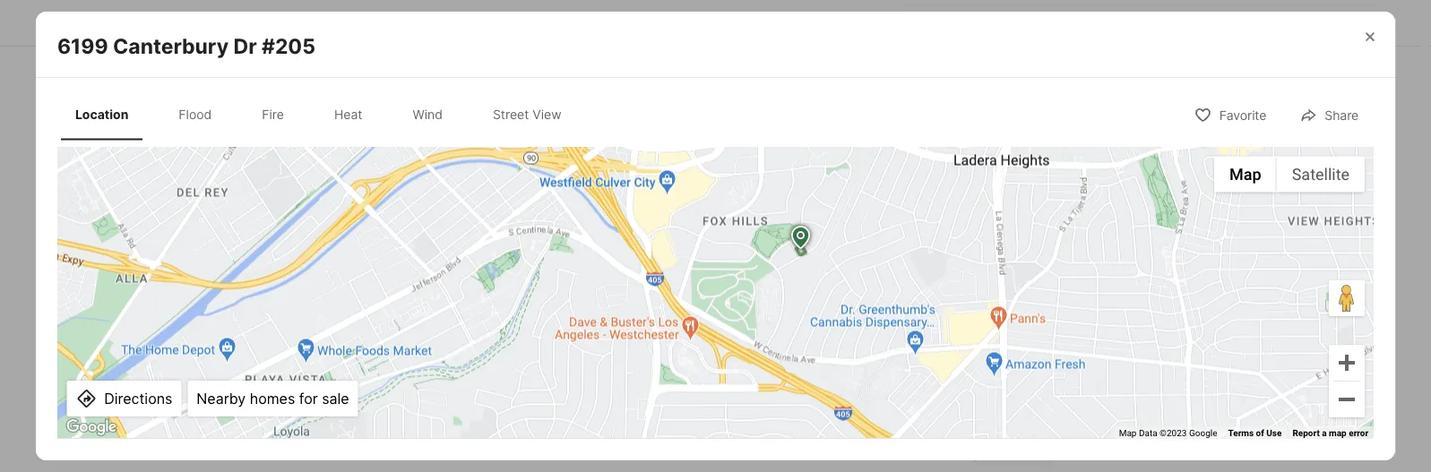 Task type: vqa. For each thing, say whether or not it's contained in the screenshot.
the topmost menu bar
yes



Task type: locate. For each thing, give the bounding box(es) containing it.
satellite button inside 6199 canterbury dr #205 dialog
[[1277, 157, 1365, 192]]

0 vertical spatial satellite
[[315, 88, 373, 107]]

1 vertical spatial google
[[1189, 428, 1218, 439]]

terms of use for map data ©2023 google
[[1228, 428, 1282, 439]]

map down favorite on the top right of the page
[[1230, 165, 1262, 184]]

satellite inside 6199 canterbury dr #205 dialog
[[1292, 165, 1350, 184]]

error for map data ©2023 google
[[1349, 428, 1369, 439]]

report a map error
[[800, 310, 876, 321], [1293, 428, 1369, 439]]

map
[[253, 88, 285, 107], [1230, 165, 1262, 184], [627, 310, 645, 321], [1119, 428, 1137, 439]]

minutes
[[354, 11, 411, 28]]

at
[[542, 11, 556, 28]]

1 horizontal spatial google image
[[233, 298, 292, 322]]

0 horizontal spatial of
[[763, 310, 772, 321]]

map for map data ©2023 google
[[836, 310, 854, 321]]

ask a question
[[927, 444, 1031, 462]]

1 horizontal spatial terms
[[1228, 428, 1254, 439]]

of for map data ©2023 google
[[763, 310, 772, 321]]

terms
[[735, 310, 761, 321], [1228, 428, 1254, 439]]

0 vertical spatial error
[[856, 310, 876, 321]]

go tour this home
[[909, 65, 1088, 90]]

a
[[829, 310, 834, 321], [397, 354, 405, 371], [1322, 428, 1327, 439], [957, 444, 966, 462]]

homes
[[250, 390, 295, 407]]

0 horizontal spatial oct
[[949, 154, 972, 167]]

1 vertical spatial google image
[[62, 416, 121, 439]]

0 horizontal spatial google image
[[62, 416, 121, 439]]

themls
[[689, 11, 745, 28]]

©2023 right the data
[[667, 310, 694, 321]]

google
[[696, 310, 725, 321], [1189, 428, 1218, 439]]

1 tab from the left
[[229, 3, 348, 46]]

1 horizontal spatial terms of use link
[[1228, 428, 1282, 439]]

1 vertical spatial terms of use
[[1228, 428, 1282, 439]]

0 horizontal spatial error
[[856, 310, 876, 321]]

0 horizontal spatial map
[[836, 310, 854, 321]]

use inside 6199 canterbury dr #205 dialog
[[1267, 428, 1282, 439]]

1 horizontal spatial tour
[[1076, 213, 1099, 226]]

0 vertical spatial report a map error link
[[800, 310, 876, 321]]

1 map region from the left
[[0, 0, 1378, 472]]

report inside 6199 canterbury dr #205 dialog
[[1293, 428, 1320, 439]]

(503) 396-4197 link
[[1063, 444, 1176, 462]]

tour
[[942, 65, 984, 90], [1069, 270, 1098, 287]]

or
[[1039, 340, 1060, 357]]

map button down "#205"
[[238, 80, 300, 115]]

menu bar down share button
[[1215, 157, 1365, 192]]

menu bar
[[238, 80, 388, 115], [1215, 157, 1365, 192]]

0 vertical spatial report a map error
[[800, 310, 876, 321]]

1 vertical spatial use
[[1267, 428, 1282, 439]]

(503) 396-4197
[[1063, 444, 1176, 462]]

None button
[[920, 94, 1001, 178], [1008, 95, 1090, 177], [1097, 95, 1179, 177], [920, 94, 1001, 178], [1008, 95, 1090, 177], [1097, 95, 1179, 177]]

location tab
[[61, 92, 143, 137]]

0 vertical spatial of
[[763, 310, 772, 321]]

report a map error link
[[800, 310, 876, 321], [1293, 428, 1369, 439]]

©2023 for data
[[667, 310, 694, 321]]

tour
[[946, 213, 970, 226], [1076, 213, 1099, 226]]

of for map data ©2023 google
[[1256, 428, 1265, 439]]

322283
[[782, 11, 835, 28]]

1 horizontal spatial terms of use
[[1228, 428, 1282, 439]]

add
[[365, 354, 393, 371]]

go
[[909, 65, 937, 90]]

©2023
[[667, 310, 694, 321], [1160, 428, 1187, 439]]

dr
[[233, 33, 257, 58]]

map left the data
[[627, 310, 645, 321]]

1 vertical spatial tour
[[1069, 270, 1098, 287]]

oct down 25
[[1038, 154, 1061, 167]]

1 vertical spatial ©2023
[[1160, 428, 1187, 439]]

1 tour from the left
[[946, 213, 970, 226]]

report a map error link inside 6199 canterbury dr #205 dialog
[[1293, 428, 1369, 439]]

2:53pm)
[[560, 11, 617, 28]]

1 vertical spatial terms of use link
[[1228, 428, 1282, 439]]

satellite button for menu bar in 6199 canterbury dr #205 dialog
[[1277, 157, 1365, 192]]

google for map data ©2023 google
[[1189, 428, 1218, 439]]

of inside 6199 canterbury dr #205 dialog
[[1256, 428, 1265, 439]]

heat
[[334, 107, 363, 122]]

1 vertical spatial menu bar
[[1215, 157, 1365, 192]]

list box
[[909, 196, 1190, 243]]

1 horizontal spatial report a map error link
[[1293, 428, 1369, 439]]

ago
[[414, 11, 440, 28]]

error for map data ©2023 google
[[856, 310, 876, 321]]

map region for the topmost menu bar
[[134, 0, 1052, 347]]

error inside 6199 canterbury dr #205 dialog
[[1349, 428, 1369, 439]]

satellite button right fire
[[300, 80, 388, 115]]

error
[[856, 310, 876, 321], [1349, 428, 1369, 439]]

0 vertical spatial terms of use
[[735, 310, 789, 321]]

1 vertical spatial report a map error link
[[1293, 428, 1369, 439]]

1 horizontal spatial report a map error
[[1293, 428, 1369, 439]]

2 minutes ago link
[[341, 11, 440, 28], [341, 11, 440, 28]]

satellite button down share button
[[1277, 157, 1365, 192]]

3 oct from the left
[[1127, 154, 1149, 167]]

0 vertical spatial google
[[696, 310, 725, 321]]

tab
[[229, 3, 348, 46], [348, 3, 444, 46], [444, 3, 578, 46], [578, 3, 722, 46], [722, 3, 809, 46]]

terms of use for map data ©2023 google
[[735, 310, 789, 321]]

1 horizontal spatial menu bar
[[1215, 157, 1365, 192]]

1 horizontal spatial ©2023
[[1160, 428, 1187, 439]]

map button for menu bar in 6199 canterbury dr #205 dialog
[[1215, 157, 1277, 192]]

map region
[[0, 0, 1378, 472], [134, 0, 1052, 347]]

oct down the 24
[[949, 154, 972, 167]]

6199 canterbury dr #205 element
[[57, 12, 337, 59]]

0 horizontal spatial satellite button
[[300, 80, 388, 115]]

0 horizontal spatial report a map error link
[[800, 310, 876, 321]]

tour left in
[[946, 213, 970, 226]]

tour right "go"
[[942, 65, 984, 90]]

oct inside the 25 oct
[[1038, 154, 1061, 167]]

1 horizontal spatial use
[[1267, 428, 1282, 439]]

1 vertical spatial satellite
[[1292, 165, 1350, 184]]

map button down favorite on the top right of the page
[[1215, 157, 1277, 192]]

1 horizontal spatial report
[[1293, 428, 1320, 439]]

report a map error inside 6199 canterbury dr #205 dialog
[[1293, 428, 1369, 439]]

0 horizontal spatial use
[[774, 310, 789, 321]]

tour inside schedule tour button
[[1069, 270, 1098, 287]]

terms of use
[[735, 310, 789, 321], [1228, 428, 1282, 439]]

©2023 up 4197
[[1160, 428, 1187, 439]]

oct inside 26 oct
[[1127, 154, 1149, 167]]

0 horizontal spatial terms of use
[[735, 310, 789, 321]]

commute
[[408, 354, 474, 371]]

map for map data ©2023 google
[[1329, 428, 1347, 439]]

0 vertical spatial map
[[836, 310, 854, 321]]

1 vertical spatial map button
[[1215, 157, 1277, 192]]

google image down directions
[[62, 416, 121, 439]]

#205
[[262, 33, 316, 58]]

offer
[[1062, 386, 1095, 404]]

2 map region from the left
[[134, 0, 1052, 347]]

tab list
[[229, 0, 823, 46], [57, 89, 594, 140]]

start
[[1003, 386, 1038, 404]]

add a commute button
[[365, 352, 474, 374]]

use
[[774, 310, 789, 321], [1267, 428, 1282, 439]]

©2023 inside 6199 canterbury dr #205 dialog
[[1160, 428, 1187, 439]]

map region for menu bar in 6199 canterbury dr #205 dialog
[[0, 0, 1378, 472]]

report a map error for map data ©2023 google
[[1293, 428, 1369, 439]]

tour for tour via video chat
[[1076, 213, 1099, 226]]

use for map data ©2023 google
[[774, 310, 789, 321]]

satellite for map popup button for the topmost menu bar
[[315, 88, 373, 107]]

menu bar down "#205"
[[238, 80, 388, 115]]

report a map error link for map data ©2023 google
[[800, 310, 876, 321]]

1 horizontal spatial tour
[[1069, 270, 1098, 287]]

0 vertical spatial menu bar
[[238, 80, 388, 115]]

tour via video chat option
[[1040, 196, 1190, 243]]

1 oct from the left
[[949, 154, 972, 167]]

1 vertical spatial map
[[1329, 428, 1347, 439]]

nearby homes for sale
[[197, 390, 349, 407]]

oct down 26
[[1127, 154, 1149, 167]]

1 vertical spatial report
[[1293, 428, 1320, 439]]

tab list inside 6199 canterbury dr #205 dialog
[[57, 89, 594, 140]]

1 vertical spatial of
[[1256, 428, 1265, 439]]

0 horizontal spatial tour
[[946, 213, 970, 226]]

0 vertical spatial tab list
[[229, 0, 823, 46]]

1 vertical spatial tab list
[[57, 89, 594, 140]]

0 horizontal spatial ©2023
[[667, 310, 694, 321]]

satellite right fire
[[315, 88, 373, 107]]

1 horizontal spatial google
[[1189, 428, 1218, 439]]

tab list containing location
[[57, 89, 594, 140]]

terms inside 6199 canterbury dr #205 dialog
[[1228, 428, 1254, 439]]

ask a question link
[[927, 444, 1031, 462]]

1 vertical spatial terms
[[1228, 428, 1254, 439]]

0 horizontal spatial menu bar
[[238, 80, 388, 115]]

1 horizontal spatial of
[[1256, 428, 1265, 439]]

tour right schedule at bottom right
[[1069, 270, 1098, 287]]

google inside 6199 canterbury dr #205 dialog
[[1189, 428, 1218, 439]]

map data ©2023 google
[[1119, 428, 1218, 439]]

0 vertical spatial use
[[774, 310, 789, 321]]

oct inside 24 oct
[[949, 154, 972, 167]]

share
[[1325, 108, 1359, 123]]

0 horizontal spatial google
[[696, 310, 725, 321]]

street view
[[493, 107, 562, 122]]

schedule
[[1001, 270, 1066, 287]]

1 horizontal spatial oct
[[1038, 154, 1061, 167]]

1 vertical spatial error
[[1349, 428, 1369, 439]]

report
[[800, 310, 827, 321], [1293, 428, 1320, 439]]

0 vertical spatial terms of use link
[[735, 310, 789, 321]]

google right the data
[[696, 310, 725, 321]]

google right data
[[1189, 428, 1218, 439]]

0 horizontal spatial terms of use link
[[735, 310, 789, 321]]

satellite down share button
[[1292, 165, 1350, 184]]

6199 canterbury dr #205
[[57, 33, 316, 58]]

0 vertical spatial terms
[[735, 310, 761, 321]]

oct
[[949, 154, 972, 167], [1038, 154, 1061, 167], [1127, 154, 1149, 167]]

0 vertical spatial tour
[[942, 65, 984, 90]]

3 tab from the left
[[444, 3, 578, 46]]

2 oct from the left
[[1038, 154, 1061, 167]]

map
[[836, 310, 854, 321], [1329, 428, 1347, 439]]

0 horizontal spatial report a map error
[[800, 310, 876, 321]]

map button for the topmost menu bar
[[238, 80, 300, 115]]

terms of use inside 6199 canterbury dr #205 dialog
[[1228, 428, 1282, 439]]

1 horizontal spatial error
[[1349, 428, 1369, 439]]

anytime
[[989, 309, 1029, 322]]

2 tour from the left
[[1076, 213, 1099, 226]]

wind
[[413, 107, 443, 122]]

1 horizontal spatial satellite
[[1292, 165, 1350, 184]]

0 vertical spatial report
[[800, 310, 827, 321]]

tour left via
[[1076, 213, 1099, 226]]

street
[[493, 107, 529, 122]]

schedule tour
[[1001, 270, 1098, 287]]

0 vertical spatial satellite button
[[300, 80, 388, 115]]

map inside 6199 canterbury dr #205 dialog
[[1329, 428, 1347, 439]]

tour for schedule
[[1069, 270, 1098, 287]]

redfin checked: 2 minutes ago (oct 24, 2023 at 2:53pm) • source: themls # 23-322283
[[229, 11, 835, 28]]

0 horizontal spatial terms
[[735, 310, 761, 321]]

in
[[973, 213, 982, 226]]

1 vertical spatial satellite button
[[1277, 157, 1365, 192]]

of
[[763, 310, 772, 321], [1256, 428, 1265, 439]]

2 horizontal spatial oct
[[1127, 154, 1149, 167]]

satellite for map popup button in 6199 canterbury dr #205 dialog
[[1292, 165, 1350, 184]]

2 tab from the left
[[348, 3, 444, 46]]

0 horizontal spatial map button
[[238, 80, 300, 115]]

1 horizontal spatial satellite button
[[1277, 157, 1365, 192]]

an
[[1041, 386, 1058, 404]]

cancel
[[953, 309, 986, 322]]

1 horizontal spatial map button
[[1215, 157, 1277, 192]]

home
[[1032, 65, 1088, 90]]

1 horizontal spatial map
[[1329, 428, 1347, 439]]

menu bar inside 6199 canterbury dr #205 dialog
[[1215, 157, 1365, 192]]

1 vertical spatial report a map error
[[1293, 428, 1369, 439]]

(oct
[[444, 11, 474, 28]]

26 oct
[[1121, 120, 1155, 167]]

0 horizontal spatial satellite
[[315, 88, 373, 107]]

google image up homes
[[233, 298, 292, 322]]

google image
[[233, 298, 292, 322], [62, 416, 121, 439]]

heat tab
[[320, 92, 377, 137]]

via
[[1102, 213, 1116, 226]]

0 vertical spatial ©2023
[[667, 310, 694, 321]]

satellite button
[[300, 80, 388, 115], [1277, 157, 1365, 192]]

0 horizontal spatial report
[[800, 310, 827, 321]]

0 horizontal spatial tour
[[942, 65, 984, 90]]

map button inside 6199 canterbury dr #205 dialog
[[1215, 157, 1277, 192]]

0 vertical spatial map button
[[238, 80, 300, 115]]

(503)
[[1063, 444, 1103, 462]]

map button
[[238, 80, 300, 115], [1215, 157, 1277, 192]]

source:
[[630, 11, 682, 28]]



Task type: describe. For each thing, give the bounding box(es) containing it.
oct for 26
[[1127, 154, 1149, 167]]

4197
[[1142, 444, 1176, 462]]

0 vertical spatial google image
[[233, 298, 292, 322]]

terms of use link for map data ©2023 google
[[735, 310, 789, 321]]

23-
[[758, 11, 782, 28]]

25
[[1033, 120, 1066, 152]]

25 oct
[[1033, 120, 1066, 167]]

flood
[[179, 107, 212, 122]]

google image inside 6199 canterbury dr #205 dialog
[[62, 416, 121, 439]]

location
[[75, 107, 129, 122]]

©2023 for data
[[1160, 428, 1187, 439]]

flood tab
[[164, 92, 226, 137]]

#
[[749, 11, 758, 28]]

min
[[321, 354, 347, 371]]

tour via video chat
[[1076, 213, 1173, 226]]

terms for map data ©2023 google
[[1228, 428, 1254, 439]]

2
[[341, 11, 351, 28]]

data
[[647, 310, 665, 321]]

·
[[354, 354, 358, 371]]

directions
[[104, 390, 173, 407]]

6199 canterbury dr #205 dialog
[[0, 0, 1396, 472]]

it's
[[909, 309, 924, 322]]

nearby homes for sale button
[[188, 381, 358, 417]]

sale
[[322, 390, 349, 407]]

use for map data ©2023 google
[[1267, 428, 1282, 439]]

396-
[[1107, 444, 1142, 462]]

wind tab
[[398, 92, 457, 137]]

fire
[[262, 107, 284, 122]]

video
[[1119, 213, 1147, 226]]

24
[[944, 120, 977, 152]]

6199
[[57, 33, 108, 58]]

a inside dialog
[[1322, 428, 1327, 439]]

oct for 25
[[1038, 154, 1061, 167]]

terms of use link for map data ©2023 google
[[1228, 428, 1282, 439]]

directions button
[[67, 381, 181, 417]]

share button
[[1285, 96, 1374, 133]]

canterbury
[[113, 33, 229, 58]]

terms for map data ©2023 google
[[735, 310, 761, 321]]

oct for 24
[[949, 154, 972, 167]]

next image
[[1168, 122, 1197, 150]]

view
[[533, 107, 562, 122]]

report a map error for map data ©2023 google
[[800, 310, 876, 321]]

24,
[[478, 11, 499, 28]]

report for map data ©2023 google
[[1293, 428, 1320, 439]]

map up 396-
[[1119, 428, 1137, 439]]

4 tab from the left
[[578, 3, 722, 46]]

street view tab
[[479, 92, 576, 137]]

schedule tour button
[[909, 257, 1190, 300]]

tour in person option
[[909, 196, 1040, 243]]

24 oct
[[944, 120, 977, 167]]

it's free, cancel anytime
[[909, 309, 1029, 322]]

question
[[969, 444, 1031, 462]]

fire tab
[[248, 92, 298, 137]]

favorite button
[[1179, 96, 1282, 133]]

tour for tour in person
[[946, 213, 970, 226]]

report for map data ©2023 google
[[800, 310, 827, 321]]

map down "#205"
[[253, 88, 285, 107]]

start an offer button
[[909, 374, 1190, 417]]

chat
[[1150, 213, 1173, 226]]

tour in person
[[946, 213, 1022, 226]]

ask
[[927, 444, 954, 462]]

tour for go
[[942, 65, 984, 90]]

start an offer
[[1003, 386, 1095, 404]]

favorite
[[1220, 108, 1267, 123]]

— min · add a commute
[[303, 354, 474, 371]]

report a map error link for map data ©2023 google
[[1293, 428, 1369, 439]]

satellite button for the topmost menu bar
[[300, 80, 388, 115]]

checked:
[[276, 11, 337, 28]]

—
[[303, 354, 317, 371]]

free,
[[927, 309, 950, 322]]

list box containing tour in person
[[909, 196, 1190, 243]]

2023
[[503, 11, 538, 28]]

this
[[989, 65, 1027, 90]]

data
[[1139, 428, 1158, 439]]

for
[[299, 390, 318, 407]]

google for map data ©2023 google
[[696, 310, 725, 321]]

26
[[1121, 120, 1155, 152]]

redfin
[[229, 11, 272, 28]]

•
[[619, 11, 627, 28]]

map data ©2023 google
[[627, 310, 725, 321]]

nearby
[[197, 390, 246, 407]]

5 tab from the left
[[722, 3, 809, 46]]

person
[[985, 213, 1022, 226]]



